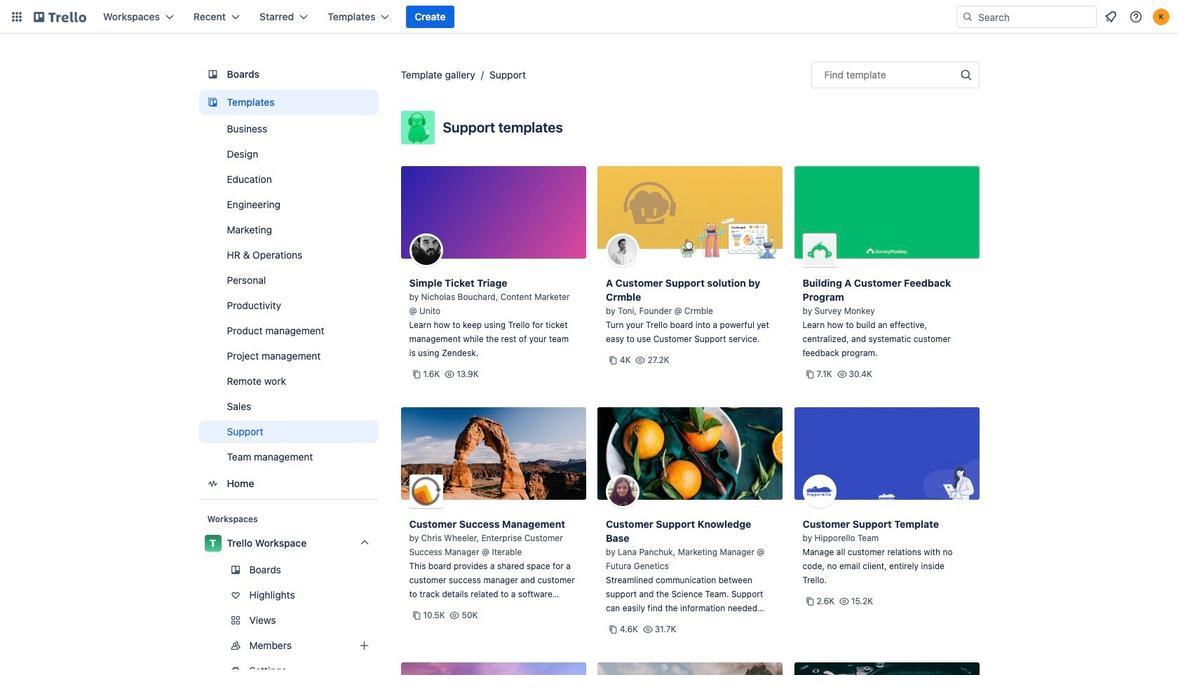 Task type: locate. For each thing, give the bounding box(es) containing it.
0 notifications image
[[1103, 8, 1120, 25]]

Search field
[[974, 6, 1097, 27]]

open information menu image
[[1130, 10, 1144, 24]]

None field
[[812, 62, 980, 88]]

add image
[[356, 638, 373, 655]]

home image
[[205, 476, 221, 493]]

search image
[[963, 11, 974, 22]]



Task type: vqa. For each thing, say whether or not it's contained in the screenshot.
TONI, FOUNDER @ CRMBLE icon
yes



Task type: describe. For each thing, give the bounding box(es) containing it.
primary element
[[0, 0, 1179, 34]]

toni, founder @ crmble image
[[606, 234, 640, 267]]

lana panchuk, marketing manager @ futura genetics image
[[606, 475, 640, 509]]

switch to… image
[[10, 10, 24, 24]]

kendallparks02 (kendallparks02) image
[[1154, 8, 1171, 25]]

board image
[[205, 66, 221, 83]]

support icon image
[[401, 111, 435, 145]]

nicholas bouchard, content marketer @ unito image
[[409, 234, 443, 267]]

back to home image
[[34, 6, 86, 28]]

hipporello team image
[[803, 475, 837, 509]]

template board image
[[205, 94, 221, 111]]

survey monkey image
[[803, 234, 837, 267]]

chris wheeler, enterprise customer success manager @ iterable image
[[409, 475, 443, 509]]



